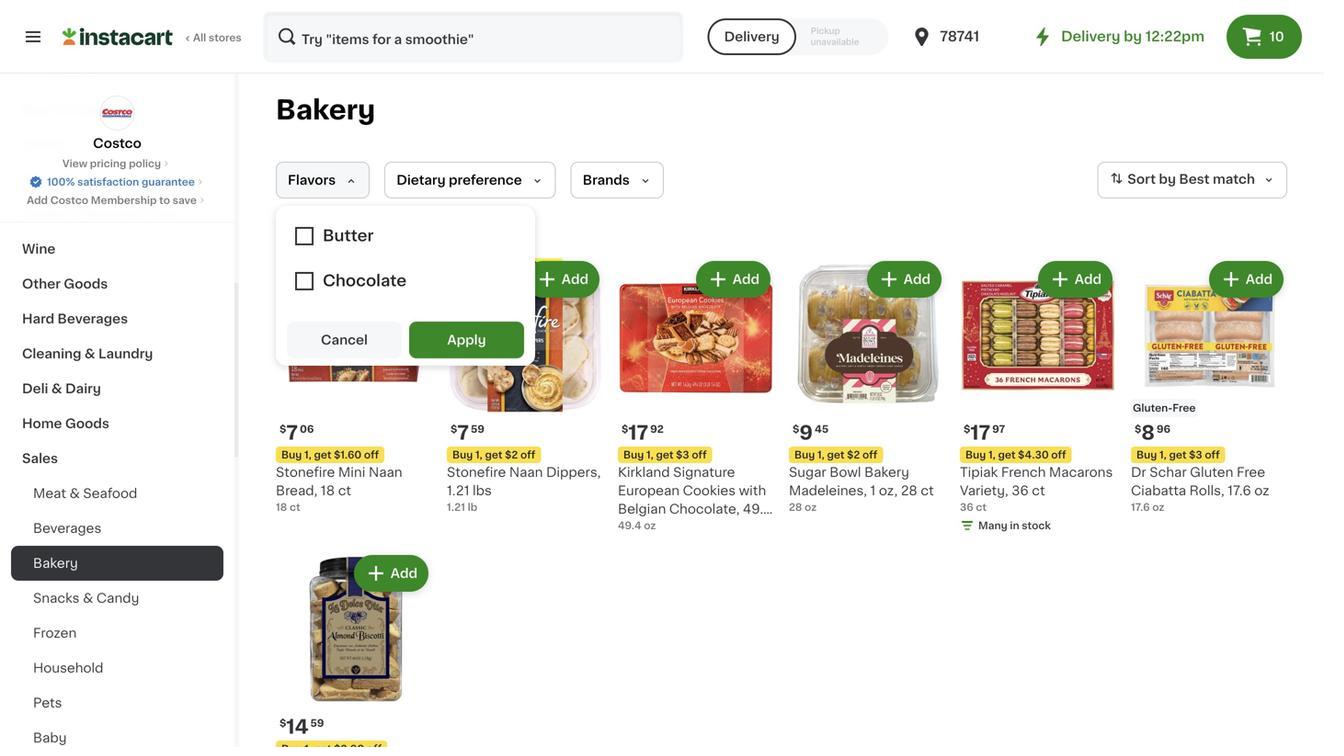 Task type: vqa. For each thing, say whether or not it's contained in the screenshot.


Task type: describe. For each thing, give the bounding box(es) containing it.
naan inside stonefire naan dippers, 1.21 lbs 1.21 lb
[[509, 466, 543, 479]]

100% satisfaction guarantee
[[47, 177, 195, 187]]

ciabatta
[[1131, 485, 1187, 498]]

buy for $ 7 06
[[281, 450, 302, 460]]

buy 1, get $3 off for 17
[[624, 450, 707, 460]]

flavors
[[288, 174, 336, 187]]

lb
[[468, 503, 478, 513]]

96
[[1157, 425, 1171, 435]]

$ for $ 8 96
[[1135, 425, 1142, 435]]

home goods
[[22, 418, 109, 431]]

belgian
[[618, 503, 666, 516]]

17 for $ 17 97
[[971, 424, 991, 443]]

baby
[[33, 732, 67, 745]]

get for $ 8 96
[[1170, 450, 1187, 460]]

membership
[[91, 195, 157, 206]]

paper
[[22, 173, 61, 186]]

frozen link
[[11, 616, 224, 651]]

$2 for 7
[[505, 450, 518, 460]]

buy 1, get $1.60 off
[[281, 450, 379, 460]]

45
[[815, 425, 829, 435]]

oz inside "kirkland signature european cookies with belgian chocolate, 49.4 oz"
[[618, 522, 633, 534]]

gluten
[[1190, 466, 1234, 479]]

deli & dairy
[[22, 383, 101, 396]]

oz inside sugar bowl bakery madeleines, 1 oz, 28 ct 28 oz
[[805, 503, 817, 513]]

meat
[[33, 488, 66, 500]]

10 button
[[1227, 15, 1303, 59]]

free inside 'dr schar gluten free ciabatta rolls, 17.6 oz 17.6 oz'
[[1237, 466, 1266, 479]]

bakery inside sugar bowl bakery madeleines, 1 oz, 28 ct 28 oz
[[865, 466, 910, 479]]

best
[[1180, 173, 1210, 186]]

beer & cider
[[22, 103, 107, 116]]

$ 9 45
[[793, 424, 829, 443]]

add for $ 8 96
[[1246, 273, 1273, 286]]

$1.60
[[334, 450, 362, 460]]

snacks
[[33, 592, 80, 605]]

1 vertical spatial 49.4
[[618, 521, 642, 531]]

buy 1, get $4.30 off
[[966, 450, 1067, 460]]

home goods link
[[11, 407, 224, 442]]

beer
[[22, 103, 53, 116]]

household
[[33, 662, 104, 675]]

1, for $ 17 97
[[989, 450, 996, 460]]

buy 1, get $3 off for 8
[[1137, 450, 1220, 460]]

goods for other goods
[[64, 278, 108, 291]]

$ 17 97
[[964, 424, 1006, 443]]

buy for $ 8 96
[[1137, 450, 1157, 460]]

& for cleaning
[[85, 348, 95, 361]]

health & personal care link
[[11, 197, 224, 232]]

$4.30
[[1018, 450, 1049, 460]]

0 horizontal spatial 36
[[960, 503, 974, 513]]

chocolate,
[[670, 503, 740, 516]]

1 horizontal spatial 18
[[321, 485, 335, 498]]

$ for $ 17 92
[[622, 425, 629, 435]]

8
[[1142, 424, 1155, 443]]

get for $ 17 97
[[998, 450, 1016, 460]]

cleaning & laundry link
[[11, 337, 224, 372]]

liquor link
[[11, 127, 224, 162]]

mini
[[338, 466, 366, 479]]

1, for $ 8 96
[[1160, 450, 1167, 460]]

hard beverages
[[22, 313, 128, 326]]

add costco membership to save link
[[27, 193, 208, 208]]

off for $ 17 92
[[692, 450, 707, 460]]

sales
[[22, 453, 58, 465]]

Best match Sort by field
[[1098, 162, 1288, 199]]

flavors button
[[276, 162, 370, 199]]

hard
[[22, 313, 54, 326]]

add for $ 9 45
[[904, 273, 931, 286]]

$ 7 06
[[280, 424, 314, 443]]

electronics link
[[11, 57, 224, 92]]

health
[[22, 208, 66, 221]]

off for $ 17 97
[[1052, 450, 1067, 460]]

0 vertical spatial beverages
[[58, 313, 128, 326]]

7 for stonefire naan dippers, 1.21 lbs
[[457, 424, 469, 443]]

78741
[[940, 30, 980, 43]]

snacks & candy
[[33, 592, 139, 605]]

delivery button
[[708, 18, 796, 55]]

Search field
[[265, 13, 682, 61]]

49.4 inside "kirkland signature european cookies with belgian chocolate, 49.4 oz"
[[743, 503, 772, 516]]

product group containing 14
[[276, 552, 432, 748]]

buy 1, get $2 off for 7
[[453, 450, 536, 460]]

care
[[144, 208, 176, 221]]

97
[[993, 425, 1006, 435]]

stores
[[209, 33, 242, 43]]

ct down french
[[1032, 485, 1046, 498]]

1 horizontal spatial 17.6
[[1228, 485, 1252, 498]]

best match
[[1180, 173, 1256, 186]]

by for sort
[[1159, 173, 1176, 186]]

sales link
[[11, 442, 224, 476]]

off for $ 7 59
[[521, 450, 536, 460]]

49.4 oz
[[618, 521, 656, 531]]

instacart logo image
[[63, 26, 173, 48]]

& for snacks
[[83, 592, 93, 605]]

seafood
[[83, 488, 137, 500]]

get for $ 9 45
[[827, 450, 845, 460]]

pricing
[[90, 159, 126, 169]]

service type group
[[708, 18, 889, 55]]

home
[[22, 418, 62, 431]]

deli
[[22, 383, 48, 396]]

view
[[62, 159, 87, 169]]

92
[[651, 425, 664, 435]]

add button for $ 9 45
[[869, 263, 940, 296]]

costco logo image
[[100, 96, 135, 131]]

stonefire for bread,
[[276, 466, 335, 479]]

sort by
[[1128, 173, 1176, 186]]

9
[[800, 424, 813, 443]]

12:22pm
[[1146, 30, 1205, 43]]

delivery for delivery
[[725, 30, 780, 43]]

paper goods
[[22, 173, 108, 186]]

add button for $ 17 92
[[698, 263, 769, 296]]

add button for $ 7 06
[[356, 263, 427, 296]]

$ for $ 7 06
[[280, 425, 286, 435]]

buy for $ 9 45
[[795, 450, 815, 460]]

health & personal care
[[22, 208, 176, 221]]

view pricing policy
[[62, 159, 161, 169]]

schar
[[1150, 466, 1187, 479]]

dr
[[1131, 466, 1147, 479]]

0 horizontal spatial 28
[[789, 503, 802, 513]]

kirkland signature european cookies with belgian chocolate, 49.4 oz
[[618, 466, 772, 534]]

add for $ 7 06
[[391, 273, 418, 286]]

10
[[1270, 30, 1285, 43]]

78741 button
[[911, 11, 1021, 63]]

59 for 7
[[471, 425, 485, 435]]

gluten-
[[1133, 403, 1173, 413]]

delivery by 12:22pm link
[[1032, 26, 1205, 48]]

pets
[[33, 697, 62, 710]]

meat & seafood link
[[11, 476, 224, 511]]

buy for $ 17 92
[[624, 450, 644, 460]]

goods for home goods
[[65, 418, 109, 431]]

signature
[[673, 466, 735, 479]]

1, for $ 7 06
[[304, 450, 312, 460]]

$ 7 59
[[451, 424, 485, 443]]



Task type: locate. For each thing, give the bounding box(es) containing it.
0 vertical spatial 1.21
[[447, 485, 470, 498]]

dietary preference button
[[385, 162, 556, 199]]

5 buy from the left
[[966, 450, 986, 460]]

product group
[[276, 258, 432, 515], [447, 258, 603, 515], [618, 258, 775, 534], [789, 258, 946, 515], [960, 258, 1117, 537], [1131, 258, 1288, 515], [276, 552, 432, 748]]

many in stock
[[979, 521, 1051, 531]]

0 vertical spatial 36
[[1012, 485, 1029, 498]]

tipiak french macarons variety, 36 ct 36 ct
[[960, 466, 1113, 513]]

0 horizontal spatial 17.6
[[1131, 503, 1150, 513]]

1.21 left lb
[[447, 503, 465, 513]]

& for health
[[69, 208, 80, 221]]

by right the sort
[[1159, 173, 1176, 186]]

stonefire inside stonefire mini naan bread, 18 ct 18 ct
[[276, 466, 335, 479]]

ct down mini
[[338, 485, 351, 498]]

ct
[[338, 485, 351, 498], [921, 485, 934, 498], [1032, 485, 1046, 498], [290, 503, 300, 513], [976, 503, 987, 513]]

get up bowl
[[827, 450, 845, 460]]

deli & dairy link
[[11, 372, 224, 407]]

2 vertical spatial goods
[[65, 418, 109, 431]]

ct down bread, in the bottom of the page
[[290, 503, 300, 513]]

18 down bread, in the bottom of the page
[[276, 503, 287, 513]]

36 down french
[[1012, 485, 1029, 498]]

cleaning
[[22, 348, 81, 361]]

get down '92'
[[656, 450, 674, 460]]

2 off from the left
[[521, 450, 536, 460]]

bakery up oz, at the bottom
[[865, 466, 910, 479]]

preference
[[449, 174, 522, 187]]

all
[[193, 33, 206, 43]]

goods inside the home goods link
[[65, 418, 109, 431]]

stock
[[1022, 521, 1051, 531]]

get for $ 17 92
[[656, 450, 674, 460]]

oz,
[[879, 485, 898, 498]]

buy up dr
[[1137, 450, 1157, 460]]

4 off from the left
[[863, 450, 878, 460]]

$3 up gluten
[[1190, 450, 1203, 460]]

rolls,
[[1190, 485, 1225, 498]]

baby link
[[11, 721, 224, 748]]

& left candy at bottom left
[[83, 592, 93, 605]]

1, up schar
[[1160, 450, 1167, 460]]

add costco membership to save
[[27, 195, 197, 206]]

cleaning & laundry
[[22, 348, 153, 361]]

$3 up signature
[[676, 450, 690, 460]]

1, down $ 7 59
[[476, 450, 483, 460]]

sort
[[1128, 173, 1156, 186]]

$3 for 8
[[1190, 450, 1203, 460]]

1 naan from the left
[[369, 466, 402, 479]]

1 off from the left
[[364, 450, 379, 460]]

1 horizontal spatial 59
[[471, 425, 485, 435]]

4 buy from the left
[[795, 450, 815, 460]]

59 inside $ 14 59
[[310, 719, 324, 729]]

1 vertical spatial bakery
[[865, 466, 910, 479]]

1 vertical spatial free
[[1237, 466, 1266, 479]]

6 get from the left
[[1170, 450, 1187, 460]]

1 horizontal spatial 17
[[971, 424, 991, 443]]

add button
[[356, 263, 427, 296], [527, 263, 598, 296], [698, 263, 769, 296], [869, 263, 940, 296], [1040, 263, 1111, 296], [1211, 263, 1282, 296], [356, 557, 427, 591]]

5 get from the left
[[998, 450, 1016, 460]]

bread,
[[276, 485, 318, 498]]

beverages up cleaning & laundry
[[58, 313, 128, 326]]

& for beer
[[56, 103, 67, 116]]

get up lbs
[[485, 450, 503, 460]]

wine
[[22, 243, 56, 256]]

apply button
[[409, 322, 524, 359]]

1 vertical spatial goods
[[64, 278, 108, 291]]

0 vertical spatial by
[[1124, 30, 1143, 43]]

0 horizontal spatial naan
[[369, 466, 402, 479]]

17 left '92'
[[629, 424, 649, 443]]

1, up kirkland
[[647, 450, 654, 460]]

product group containing 9
[[789, 258, 946, 515]]

0 horizontal spatial bakery
[[33, 557, 78, 570]]

7 left 06
[[286, 424, 298, 443]]

2 stonefire from the left
[[447, 466, 506, 479]]

off up gluten
[[1205, 450, 1220, 460]]

1 horizontal spatial bakery
[[276, 97, 376, 123]]

buy down $ 7 06
[[281, 450, 302, 460]]

$ inside $ 7 06
[[280, 425, 286, 435]]

by left 12:22pm
[[1124, 30, 1143, 43]]

0 horizontal spatial buy 1, get $2 off
[[453, 450, 536, 460]]

18 right bread, in the bottom of the page
[[321, 485, 335, 498]]

1 17 from the left
[[629, 424, 649, 443]]

goods down view
[[64, 173, 108, 186]]

sugar
[[789, 466, 827, 479]]

delivery
[[1062, 30, 1121, 43], [725, 30, 780, 43]]

buy 1, get $2 off for 9
[[795, 450, 878, 460]]

1 horizontal spatial 49.4
[[743, 503, 772, 516]]

28
[[901, 485, 918, 498], [789, 503, 802, 513]]

stonefire up bread, in the bottom of the page
[[276, 466, 335, 479]]

ct for naan
[[290, 503, 300, 513]]

0 horizontal spatial 7
[[286, 424, 298, 443]]

1 7 from the left
[[286, 424, 298, 443]]

0 vertical spatial 49.4
[[743, 503, 772, 516]]

28 right oz, at the bottom
[[901, 485, 918, 498]]

apply
[[447, 334, 486, 347]]

bakery
[[276, 97, 376, 123], [865, 466, 910, 479], [33, 557, 78, 570]]

buy
[[281, 450, 302, 460], [453, 450, 473, 460], [624, 450, 644, 460], [795, 450, 815, 460], [966, 450, 986, 460], [1137, 450, 1157, 460]]

1 horizontal spatial buy 1, get $2 off
[[795, 450, 878, 460]]

off
[[364, 450, 379, 460], [521, 450, 536, 460], [692, 450, 707, 460], [863, 450, 878, 460], [1052, 450, 1067, 460], [1205, 450, 1220, 460]]

buy 1, get $2 off up bowl
[[795, 450, 878, 460]]

1 vertical spatial costco
[[50, 195, 88, 206]]

& for meat
[[70, 488, 80, 500]]

1 vertical spatial 1.21
[[447, 503, 465, 513]]

1 1.21 from the top
[[447, 485, 470, 498]]

0 horizontal spatial 59
[[310, 719, 324, 729]]

off up sugar bowl bakery madeleines, 1 oz, 28 ct 28 oz
[[863, 450, 878, 460]]

1 horizontal spatial $3
[[1190, 450, 1203, 460]]

$2 up stonefire naan dippers, 1.21 lbs 1.21 lb
[[505, 450, 518, 460]]

$2 inside product group
[[847, 450, 860, 460]]

1 stonefire from the left
[[276, 466, 335, 479]]

&
[[56, 103, 67, 116], [69, 208, 80, 221], [85, 348, 95, 361], [51, 383, 62, 396], [70, 488, 80, 500], [83, 592, 93, 605]]

ct right oz, at the bottom
[[921, 485, 934, 498]]

1 horizontal spatial 7
[[457, 424, 469, 443]]

meat & seafood
[[33, 488, 137, 500]]

goods down dairy
[[65, 418, 109, 431]]

naan inside stonefire mini naan bread, 18 ct 18 ct
[[369, 466, 402, 479]]

28 down madeleines,
[[789, 503, 802, 513]]

get up french
[[998, 450, 1016, 460]]

add button for $ 8 96
[[1211, 263, 1282, 296]]

paper goods link
[[11, 162, 224, 197]]

view pricing policy link
[[62, 156, 172, 171]]

2 buy 1, get $3 off from the left
[[1137, 450, 1220, 460]]

2 $2 from the left
[[847, 450, 860, 460]]

in
[[1010, 521, 1020, 531]]

18
[[321, 485, 335, 498], [276, 503, 287, 513]]

dairy
[[65, 383, 101, 396]]

goods up hard beverages
[[64, 278, 108, 291]]

add for $ 7 59
[[562, 273, 589, 286]]

goods for paper goods
[[64, 173, 108, 186]]

dietary
[[397, 174, 446, 187]]

$ for $ 17 97
[[964, 425, 971, 435]]

wine link
[[11, 232, 224, 267]]

get up schar
[[1170, 450, 1187, 460]]

electronics
[[22, 68, 97, 81]]

49.4
[[743, 503, 772, 516], [618, 521, 642, 531]]

3 buy from the left
[[624, 450, 644, 460]]

2 buy from the left
[[453, 450, 473, 460]]

brands
[[583, 174, 630, 187]]

& for deli
[[51, 383, 62, 396]]

by inside the best match sort by field
[[1159, 173, 1176, 186]]

5 off from the left
[[1052, 450, 1067, 460]]

2 vertical spatial bakery
[[33, 557, 78, 570]]

1 $2 from the left
[[505, 450, 518, 460]]

1, up the tipiak at the bottom right of page
[[989, 450, 996, 460]]

0 horizontal spatial 17
[[629, 424, 649, 443]]

product group containing 8
[[1131, 258, 1288, 515]]

by for delivery
[[1124, 30, 1143, 43]]

stonefire up lbs
[[447, 466, 506, 479]]

2 1, from the left
[[476, 450, 483, 460]]

14
[[286, 718, 309, 737]]

match
[[1213, 173, 1256, 186]]

0 vertical spatial 28
[[901, 485, 918, 498]]

1 $3 from the left
[[676, 450, 690, 460]]

ct inside sugar bowl bakery madeleines, 1 oz, 28 ct 28 oz
[[921, 485, 934, 498]]

laundry
[[98, 348, 153, 361]]

variety,
[[960, 485, 1009, 498]]

other goods
[[22, 278, 108, 291]]

0 vertical spatial goods
[[64, 173, 108, 186]]

goods inside the paper goods link
[[64, 173, 108, 186]]

1 vertical spatial by
[[1159, 173, 1176, 186]]

0 vertical spatial bakery
[[276, 97, 376, 123]]

off for $ 7 06
[[364, 450, 379, 460]]

& right deli
[[51, 383, 62, 396]]

2 horizontal spatial bakery
[[865, 466, 910, 479]]

1 horizontal spatial naan
[[509, 466, 543, 479]]

1.21 up lb
[[447, 485, 470, 498]]

buy 1, get $3 off up schar
[[1137, 450, 1220, 460]]

get left $1.60
[[314, 450, 332, 460]]

17.6 down 'ciabatta'
[[1131, 503, 1150, 513]]

french
[[1002, 466, 1046, 479]]

0 horizontal spatial delivery
[[725, 30, 780, 43]]

0 horizontal spatial stonefire
[[276, 466, 335, 479]]

stonefire for 1.21
[[447, 466, 506, 479]]

1,
[[304, 450, 312, 460], [476, 450, 483, 460], [647, 450, 654, 460], [818, 450, 825, 460], [989, 450, 996, 460], [1160, 450, 1167, 460]]

1 horizontal spatial delivery
[[1062, 30, 1121, 43]]

0 horizontal spatial 49.4
[[618, 521, 642, 531]]

1 horizontal spatial costco
[[93, 137, 142, 150]]

$ for $ 14 59
[[280, 719, 286, 729]]

off up signature
[[692, 450, 707, 460]]

$ for $ 9 45
[[793, 425, 800, 435]]

$ inside $ 8 96
[[1135, 425, 1142, 435]]

delivery inside button
[[725, 30, 780, 43]]

delivery for delivery by 12:22pm
[[1062, 30, 1121, 43]]

& right health
[[69, 208, 80, 221]]

gluten-free
[[1133, 403, 1196, 413]]

buy up the tipiak at the bottom right of page
[[966, 450, 986, 460]]

7 for stonefire mini naan bread, 18 ct
[[286, 424, 298, 443]]

stonefire naan dippers, 1.21 lbs 1.21 lb
[[447, 466, 601, 513]]

bakery up flavors dropdown button
[[276, 97, 376, 123]]

$ inside $ 9 45
[[793, 425, 800, 435]]

buy down $ 7 59
[[453, 450, 473, 460]]

2 $3 from the left
[[1190, 450, 1203, 460]]

1 horizontal spatial free
[[1237, 466, 1266, 479]]

other goods link
[[11, 267, 224, 302]]

1 vertical spatial 17.6
[[1131, 503, 1150, 513]]

add for $ 17 92
[[733, 273, 760, 286]]

naan right mini
[[369, 466, 402, 479]]

$ inside $ 7 59
[[451, 425, 457, 435]]

stonefire mini naan bread, 18 ct 18 ct
[[276, 466, 402, 513]]

& right beer
[[56, 103, 67, 116]]

1 horizontal spatial by
[[1159, 173, 1176, 186]]

1 horizontal spatial 28
[[901, 485, 918, 498]]

2 7 from the left
[[457, 424, 469, 443]]

1 buy 1, get $3 off from the left
[[624, 450, 707, 460]]

36 down variety,
[[960, 503, 974, 513]]

0 horizontal spatial $3
[[676, 450, 690, 460]]

1 horizontal spatial buy 1, get $3 off
[[1137, 450, 1220, 460]]

add for $ 17 97
[[1075, 273, 1102, 286]]

beer & cider link
[[11, 92, 224, 127]]

bakery up "snacks"
[[33, 557, 78, 570]]

17 for $ 17 92
[[629, 424, 649, 443]]

1, down $ 7 06
[[304, 450, 312, 460]]

6 buy from the left
[[1137, 450, 1157, 460]]

1 vertical spatial 36
[[960, 503, 974, 513]]

stonefire
[[276, 466, 335, 479], [447, 466, 506, 479]]

0 horizontal spatial free
[[1173, 403, 1196, 413]]

get for $ 7 59
[[485, 450, 503, 460]]

get for $ 7 06
[[314, 450, 332, 460]]

dippers,
[[546, 466, 601, 479]]

delivery by 12:22pm
[[1062, 30, 1205, 43]]

59 for 14
[[310, 719, 324, 729]]

1, for $ 17 92
[[647, 450, 654, 460]]

off up stonefire naan dippers, 1.21 lbs 1.21 lb
[[521, 450, 536, 460]]

personal
[[83, 208, 141, 221]]

other
[[22, 278, 61, 291]]

59 inside $ 7 59
[[471, 425, 485, 435]]

& right meat at the bottom left of the page
[[70, 488, 80, 500]]

all stores link
[[63, 11, 243, 63]]

59 up lbs
[[471, 425, 485, 435]]

buy up kirkland
[[624, 450, 644, 460]]

49.4 down with
[[743, 503, 772, 516]]

buy for $ 17 97
[[966, 450, 986, 460]]

bakery link
[[11, 546, 224, 581]]

$2 up bowl
[[847, 450, 860, 460]]

1 vertical spatial 18
[[276, 503, 287, 513]]

hard beverages link
[[11, 302, 224, 337]]

1 1, from the left
[[304, 450, 312, 460]]

$
[[280, 425, 286, 435], [451, 425, 457, 435], [622, 425, 629, 435], [793, 425, 800, 435], [964, 425, 971, 435], [1135, 425, 1142, 435], [280, 719, 286, 729]]

off right $1.60
[[364, 450, 379, 460]]

1 buy 1, get $2 off from the left
[[453, 450, 536, 460]]

1 vertical spatial beverages
[[33, 522, 101, 535]]

1 horizontal spatial $2
[[847, 450, 860, 460]]

None search field
[[263, 11, 684, 63]]

17.6 right rolls,
[[1228, 485, 1252, 498]]

ct down variety,
[[976, 503, 987, 513]]

frozen
[[33, 627, 77, 640]]

policy
[[129, 159, 161, 169]]

$ for $ 7 59
[[451, 425, 457, 435]]

0 vertical spatial costco
[[93, 137, 142, 150]]

5 1, from the left
[[989, 450, 996, 460]]

& inside 'link'
[[70, 488, 80, 500]]

1 buy from the left
[[281, 450, 302, 460]]

off for $ 9 45
[[863, 450, 878, 460]]

beverages down meat at the bottom left of the page
[[33, 522, 101, 535]]

0 horizontal spatial $2
[[505, 450, 518, 460]]

2 buy 1, get $2 off from the left
[[795, 450, 878, 460]]

buy up sugar
[[795, 450, 815, 460]]

add button for $ 17 97
[[1040, 263, 1111, 296]]

ct for macarons
[[976, 503, 987, 513]]

3 off from the left
[[692, 450, 707, 460]]

3 1, from the left
[[647, 450, 654, 460]]

2 naan from the left
[[509, 466, 543, 479]]

7 up lb
[[457, 424, 469, 443]]

buy 1, get $2 off down $ 7 59
[[453, 450, 536, 460]]

6 off from the left
[[1205, 450, 1220, 460]]

costco down 100%
[[50, 195, 88, 206]]

0 horizontal spatial by
[[1124, 30, 1143, 43]]

49.4 down belgian
[[618, 521, 642, 531]]

0 vertical spatial free
[[1173, 403, 1196, 413]]

& up dairy
[[85, 348, 95, 361]]

pets link
[[11, 686, 224, 721]]

1, for $ 9 45
[[818, 450, 825, 460]]

$3 inside product group
[[1190, 450, 1203, 460]]

17
[[629, 424, 649, 443], [971, 424, 991, 443]]

by inside delivery by 12:22pm link
[[1124, 30, 1143, 43]]

1 horizontal spatial stonefire
[[447, 466, 506, 479]]

to
[[159, 195, 170, 206]]

$ inside '$ 17 92'
[[622, 425, 629, 435]]

1, for $ 7 59
[[476, 450, 483, 460]]

4 1, from the left
[[818, 450, 825, 460]]

1 horizontal spatial 36
[[1012, 485, 1029, 498]]

beverages
[[58, 313, 128, 326], [33, 522, 101, 535]]

with
[[739, 485, 766, 498]]

0 vertical spatial 17.6
[[1228, 485, 1252, 498]]

$3 for 17
[[676, 450, 690, 460]]

2 17 from the left
[[971, 424, 991, 443]]

madeleines,
[[789, 485, 867, 498]]

6 1, from the left
[[1160, 450, 1167, 460]]

ct for bakery
[[921, 485, 934, 498]]

$2 for 9
[[847, 450, 860, 460]]

snacks & candy link
[[11, 581, 224, 616]]

off right $4.30
[[1052, 450, 1067, 460]]

0 vertical spatial 59
[[471, 425, 485, 435]]

naan left dippers, at bottom
[[509, 466, 543, 479]]

1, up sugar
[[818, 450, 825, 460]]

european
[[618, 485, 680, 498]]

59 right 14
[[310, 719, 324, 729]]

naan
[[369, 466, 402, 479], [509, 466, 543, 479]]

0 horizontal spatial 18
[[276, 503, 287, 513]]

buy for $ 7 59
[[453, 450, 473, 460]]

0 horizontal spatial costco
[[50, 195, 88, 206]]

2 get from the left
[[485, 450, 503, 460]]

goods inside other goods link
[[64, 278, 108, 291]]

brands button
[[571, 162, 664, 199]]

all stores
[[193, 33, 242, 43]]

off for $ 8 96
[[1205, 450, 1220, 460]]

3 get from the left
[[656, 450, 674, 460]]

liquor
[[22, 138, 64, 151]]

100% satisfaction guarantee button
[[29, 171, 206, 189]]

1 vertical spatial 28
[[789, 503, 802, 513]]

100%
[[47, 177, 75, 187]]

add button for $ 7 59
[[527, 263, 598, 296]]

1 vertical spatial 59
[[310, 719, 324, 729]]

$ inside $ 14 59
[[280, 719, 286, 729]]

macarons
[[1050, 466, 1113, 479]]

many
[[979, 521, 1008, 531]]

$ inside $ 17 97
[[964, 425, 971, 435]]

1 get from the left
[[314, 450, 332, 460]]

candy
[[97, 592, 139, 605]]

buy 1, get $3 off inside product group
[[1137, 450, 1220, 460]]

stonefire inside stonefire naan dippers, 1.21 lbs 1.21 lb
[[447, 466, 506, 479]]

4 get from the left
[[827, 450, 845, 460]]

0 vertical spatial 18
[[321, 485, 335, 498]]

buy 1, get $3 off
[[624, 450, 707, 460], [1137, 450, 1220, 460]]

buy 1, get $3 off down '92'
[[624, 450, 707, 460]]

17 left the 97
[[971, 424, 991, 443]]

costco up view pricing policy link
[[93, 137, 142, 150]]

2 1.21 from the top
[[447, 503, 465, 513]]

0 horizontal spatial buy 1, get $3 off
[[624, 450, 707, 460]]



